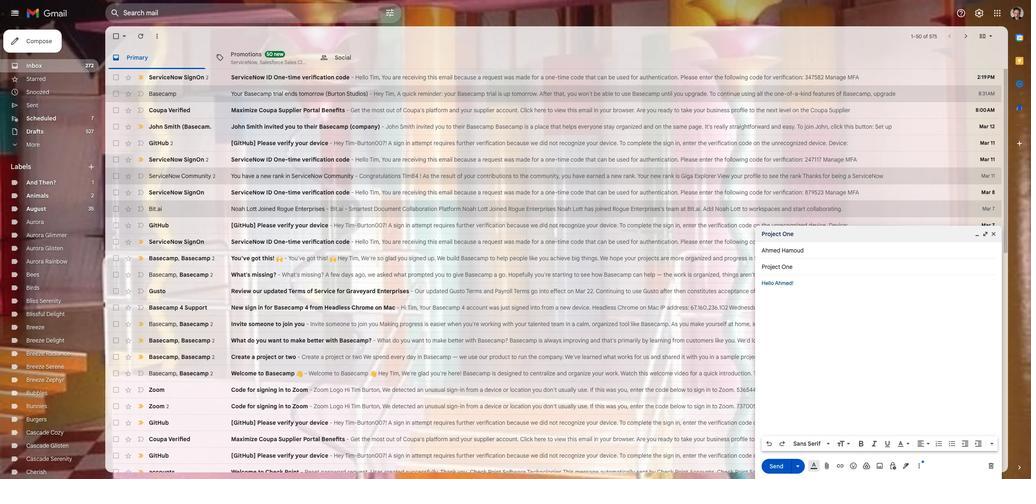 Task type: vqa. For each thing, say whether or not it's contained in the screenshot.
rightmost 4
yes



Task type: locate. For each thing, give the bounding box(es) containing it.
1 vertical spatial basecamp.
[[855, 337, 884, 344]]

just
[[501, 304, 510, 311]]

see left how
[[581, 271, 590, 279]]

zoom. for 737005
[[719, 403, 735, 410]]

1 benefits from the top
[[322, 107, 345, 114]]

spend
[[373, 353, 389, 361]]

1 vertical spatial location
[[510, 403, 531, 410]]

4 breeze from the top
[[26, 363, 44, 371]]

or up - welcome to basecamp
[[345, 353, 351, 361]]

one- for hello tim, you are receiving this email because a request was made for a one-time code that can be used for authentication. please enter the following code for verification: 347582 manage mfa
[[545, 74, 558, 81]]

tim, up congratulations
[[370, 156, 381, 163]]

11 for [github] please verify your device - hey tim-burton007! a sign in attempt requires further verification because we did not recognize your device. to complete the sign in, enter the verification code on the unrecognized device. device:
[[991, 140, 995, 146]]

cherish
[[26, 469, 47, 476]]

close image
[[991, 231, 997, 237]]

calm,
[[577, 320, 591, 328]]

1 horizontal spatial headless
[[592, 304, 616, 311]]

glad left here!
[[418, 370, 429, 377]]

2 cell from the top
[[972, 304, 1002, 312]]

1 vertical spatial detected
[[392, 403, 416, 410]]

1 vertical spatial portal
[[303, 436, 320, 443]]

1 vertical spatial expire
[[794, 403, 810, 410]]

0 vertical spatial tim
[[351, 386, 361, 394]]

welcome
[[231, 370, 257, 377], [309, 370, 333, 377], [231, 469, 257, 476]]

use.
[[578, 386, 589, 394], [578, 403, 589, 410]]

1 horizontal spatial 4
[[305, 304, 308, 311]]

1 horizontal spatial do
[[393, 337, 399, 344]]

aurora down aurora glimmer link
[[26, 245, 44, 252]]

14 row from the top
[[105, 283, 1002, 299]]

request for hello tim, you are receiving this email because a request was made for a one-time code that can be used for authentication. please enter the following code for verification: 247117 manage mfa
[[483, 156, 503, 163]]

4 basecamp , basecamp 2 from the top
[[149, 337, 215, 344]]

0 vertical spatial use.
[[578, 386, 589, 394]]

breeze for breeze delight
[[26, 337, 44, 344]]

hi for zoom logo hi tim burton, we detected an unusual sign-in from a device or location you don't usually use. if this was you, enter the code below to sign in to zoom. 737005 the code will expire in 10
[[345, 403, 350, 410]]

1 browser. from the top
[[613, 107, 635, 114]]

email up the message
[[579, 436, 593, 443]]

1 horizontal spatial technologies
[[774, 469, 809, 476]]

review
[[231, 288, 251, 295]]

2 gusto from the left
[[450, 288, 465, 295]]

26
[[989, 436, 995, 442]]

0 vertical spatial next
[[766, 107, 778, 114]]

you for hello tim, you are receiving this email because a request was made for a one-time code that can be used for authentication. please enter the following code for verification: 220652 manage mfa
[[382, 238, 391, 246]]

email up result
[[439, 156, 453, 163]]

verified for 8:00 am
[[168, 107, 190, 114]]

coupa's down reminder: on the top left
[[403, 107, 425, 114]]

wed, jan 24, 2024, 9:29 am element
[[979, 468, 995, 476]]

0 horizontal spatial better
[[307, 337, 324, 344]]

2 verify from the top
[[277, 222, 294, 229]]

1 vertical spatial at
[[815, 304, 820, 311]]

1 cascade from the top
[[26, 429, 49, 436]]

0 horizontal spatial progress
[[400, 320, 423, 328]]

1 account. from the top
[[496, 107, 519, 114]]

browser. up automatically
[[613, 436, 635, 443]]

breeze zephyr link
[[26, 376, 64, 384]]

starred link
[[26, 75, 46, 83]]

making up get at the bottom right
[[778, 353, 797, 361]]

want
[[268, 337, 282, 344], [412, 337, 424, 344]]

0 vertical spatial view
[[555, 107, 566, 114]]

create up 👋 icon
[[302, 353, 319, 361]]

bees link
[[26, 271, 39, 279]]

hello up congratulations
[[355, 156, 368, 163]]

are for hello tim, you are receiving this email because a request was made for a one-time code that can be used for authentication. please enter the following code for verification: 347582 manage mfa
[[393, 74, 401, 81]]

verification: for 220652
[[773, 238, 804, 246]]

business
[[707, 107, 730, 114], [707, 436, 730, 443]]

coupa verified up john smith (basecam.
[[149, 107, 190, 114]]

breeze up bubbles
[[26, 376, 44, 384]]

25 ‌ from the left
[[821, 288, 821, 295]]

requires for mar 7
[[434, 222, 455, 229]]

recognize for mar 7
[[559, 222, 585, 229]]

you for hello tim, you are receiving this email because a request was made for a one-time code that can be used for authentication. please enter the following code for verification: 347582 manage mfa
[[382, 74, 391, 81]]

missing? down - you've got this!
[[301, 271, 324, 279]]

0 vertical spatial here
[[535, 107, 546, 114]]

mar 7 up pop out icon
[[982, 222, 995, 228]]

gusto up basecamp 4 support
[[149, 288, 166, 295]]

1 authentication. from the top
[[640, 74, 679, 81]]

unrecognized
[[772, 139, 808, 147], [772, 222, 808, 229], [772, 419, 808, 427], [772, 452, 808, 460]]

0 horizontal spatial what's
[[231, 271, 250, 279]]

be left able
[[594, 90, 601, 98]]

tomorrow
[[299, 90, 324, 98]]

bold ‪(⌘b)‬ image
[[857, 440, 866, 448]]

supplier for jan 26
[[474, 436, 495, 443]]

verification:
[[773, 74, 804, 81], [773, 156, 804, 163], [773, 189, 804, 196], [773, 238, 804, 246]]

what up spend
[[377, 337, 391, 344]]

advanced search options image
[[382, 5, 398, 21]]

1 horizontal spatial signed
[[512, 304, 529, 311]]

7
[[91, 115, 94, 121], [993, 206, 995, 212], [992, 222, 995, 228], [992, 239, 995, 245]]

Search mail text field
[[123, 9, 362, 17]]

portal for 8:00 am
[[303, 107, 320, 114]]

1 verify from the top
[[277, 139, 294, 147]]

tab list
[[1008, 26, 1031, 450], [105, 46, 1008, 69]]

18 ‌ from the left
[[811, 288, 811, 295]]

7 cell from the top
[[972, 386, 1002, 394]]

1 horizontal spatial what's
[[282, 271, 300, 279]]

sent
[[26, 102, 38, 109]]

manage down being
[[825, 189, 846, 196]]

level for jan 26
[[779, 436, 791, 443]]

1 smith from the left
[[164, 123, 180, 130]]

1 here from the top
[[535, 107, 546, 114]]

following for 220652
[[725, 238, 748, 246]]

1 vertical spatial view
[[555, 436, 566, 443]]

will for 536544
[[784, 386, 792, 394]]

0 vertical spatial account.
[[496, 107, 519, 114]]

burgers link
[[26, 416, 47, 423]]

that up won't
[[585, 74, 596, 81]]

next
[[766, 107, 778, 114], [766, 436, 778, 443]]

email up build
[[439, 238, 453, 246]]

aurora up bees at the left bottom of the page
[[26, 258, 44, 265]]

verified up john smith (basecam.
[[168, 107, 190, 114]]

email down won't
[[579, 107, 593, 114]]

or up welcome to basecamp at the bottom of the page
[[278, 353, 284, 361]]

0 vertical spatial profile
[[731, 107, 748, 114]]

2 inside zoom 2
[[166, 403, 169, 410]]

with up - welcome to basecamp
[[326, 337, 338, 344]]

3 used from the top
[[617, 189, 630, 196]]

business up accounts.
[[707, 436, 730, 443]]

None checkbox
[[112, 32, 120, 40], [112, 73, 120, 81], [112, 106, 120, 114], [112, 123, 120, 131], [112, 139, 120, 147], [112, 172, 120, 180], [112, 221, 120, 230], [112, 238, 120, 246], [112, 271, 120, 279], [112, 287, 120, 295], [112, 320, 120, 328], [112, 402, 120, 411], [112, 419, 120, 427], [112, 435, 120, 443], [112, 468, 120, 476], [112, 32, 120, 40], [112, 73, 120, 81], [112, 106, 120, 114], [112, 123, 120, 131], [112, 139, 120, 147], [112, 172, 120, 180], [112, 221, 120, 230], [112, 238, 120, 246], [112, 271, 120, 279], [112, 287, 120, 295], [112, 320, 120, 328], [112, 402, 120, 411], [112, 419, 120, 427], [112, 435, 120, 443], [112, 468, 120, 476]]

1 vertical spatial 50
[[267, 51, 273, 57]]

receiving for hello tim, you are receiving this email because a request was made for a one-time code that can be used for authentication. please enter the following code for verification: 220652 manage mfa
[[403, 238, 426, 246]]

19 row from the top
[[105, 365, 1002, 382]]

2 feb from the top
[[980, 272, 988, 278]]

1 vertical spatial mar 11
[[980, 156, 995, 163]]

got right the you've
[[307, 255, 316, 262]]

1 vertical spatial jan 24
[[979, 469, 995, 475]]

here for jan 26
[[535, 436, 546, 443]]

2 horizontal spatial your
[[638, 172, 649, 180]]

feb 29
[[979, 255, 995, 261]]

check left reset
[[265, 469, 283, 476]]

basecamp. right led
[[855, 337, 884, 344]]

easier
[[430, 320, 446, 328]]

aurora glimmer
[[26, 232, 67, 239]]

that for 879523
[[585, 189, 596, 196]]

1 for 1 50 of 575
[[911, 33, 913, 39]]

trial left ends
[[273, 90, 283, 98]]

logo
[[330, 386, 343, 394], [330, 403, 343, 410]]

None checkbox
[[112, 90, 120, 98], [112, 156, 120, 164], [112, 188, 120, 197], [112, 205, 120, 213], [112, 254, 120, 262], [112, 304, 120, 312], [112, 337, 120, 345], [112, 353, 120, 361], [112, 369, 120, 378], [112, 386, 120, 394], [112, 452, 120, 460], [112, 90, 120, 98], [112, 156, 120, 164], [112, 188, 120, 197], [112, 205, 120, 213], [112, 254, 120, 262], [112, 304, 120, 312], [112, 337, 120, 345], [112, 353, 120, 361], [112, 369, 120, 378], [112, 386, 120, 394], [112, 452, 120, 460]]

page.
[[689, 123, 704, 130]]

manage for 247117
[[823, 156, 844, 163]]

discard draft ‪(⌘⇧d)‬ image
[[987, 462, 996, 470]]

0 vertical spatial maximize
[[231, 107, 258, 114]]

0 horizontal spatial —
[[453, 353, 458, 361]]

click for jan 26
[[520, 436, 533, 443]]

0 horizontal spatial smith
[[164, 123, 180, 130]]

1 horizontal spatial missing?
[[301, 271, 324, 279]]

mar for 21th row from the bottom of the page
[[980, 140, 990, 146]]

not for jan 24
[[549, 452, 558, 460]]

0 horizontal spatial have
[[242, 172, 254, 180]]

4 burton007! from the top
[[357, 452, 387, 460]]

1 vertical spatial browser.
[[613, 436, 635, 443]]

better down when
[[448, 337, 464, 344]]

maximize for jan 26
[[231, 436, 258, 443]]

more send options image
[[794, 462, 802, 470]]

usually
[[558, 386, 577, 394], [558, 403, 577, 410]]

50 inside tab
[[267, 51, 273, 57]]

updated down 🙌 image
[[264, 288, 287, 295]]

1 vertical spatial servicenow signon
[[149, 238, 204, 246]]

john,
[[815, 123, 830, 130]]

1 made from the top
[[516, 74, 530, 81]]

account. down tomorrow.
[[496, 107, 519, 114]]

3 basecamp , basecamp 2 from the top
[[149, 320, 213, 328]]

a
[[478, 74, 481, 81], [541, 74, 544, 81], [530, 123, 533, 130], [478, 156, 481, 163], [541, 156, 544, 163], [256, 172, 259, 180], [607, 172, 610, 180], [848, 172, 851, 180], [478, 189, 481, 196], [541, 189, 544, 196], [478, 238, 481, 246], [541, 238, 544, 246], [792, 255, 795, 262], [494, 271, 497, 279], [556, 304, 559, 311], [572, 320, 575, 328], [768, 320, 771, 328], [252, 353, 255, 361], [321, 353, 324, 361], [716, 353, 719, 361], [798, 353, 802, 361], [699, 370, 702, 377], [480, 386, 483, 394], [480, 403, 483, 410]]

0 vertical spatial an
[[417, 386, 424, 394]]

new inside tab
[[274, 51, 284, 57]]

row containing bit.ai
[[105, 201, 1002, 217]]

1 vertical spatial logo
[[330, 403, 343, 410]]

0 vertical spatial serenity
[[40, 297, 61, 305]]

29 ‌ from the left
[[827, 288, 827, 295]]

3 [github] from the top
[[231, 419, 256, 427]]

1 horizontal spatial rank
[[663, 172, 674, 180]]

request for hello tim, you are receiving this email because a request was made for a one-time code that can be used for authentication. please enter the following code for verification: 879523 manage mfa
[[483, 189, 503, 196]]

platform for jan 26
[[426, 436, 448, 443]]

0 vertical spatial detected
[[392, 386, 416, 394]]

2 smith from the left
[[246, 123, 263, 130]]

not down john smith invited you to their basecamp (company) - john smith invited you to their basecamp basecamp is a place that helps everyone stay organized and on the same page. it's really straightforward and easy. to join john, click this button: set up
[[549, 139, 558, 147]]

benefits for jan 26
[[322, 436, 345, 443]]

things.
[[581, 255, 599, 262]]

9 row from the top
[[105, 201, 1002, 217]]

1 vertical spatial progress
[[400, 320, 423, 328]]

manage up being
[[823, 156, 844, 163]]

basecamp. up learning on the right of page
[[641, 320, 670, 328]]

having
[[772, 255, 790, 262]]

2 better from the left
[[448, 337, 464, 344]]

by
[[642, 337, 649, 344], [650, 469, 656, 476]]

this! left 🙌 image
[[262, 255, 275, 262]]

most up (company)
[[372, 107, 385, 114]]

cell for what do you want to make better with basecamp? - what do you want to make better with basecamp? basecamp is always improving and that's primarily by learning from customers like you. we'd love to hear what frustration led you to basecamp.
[[972, 337, 1002, 345]]

be for 879523
[[609, 189, 615, 196]]

browser.
[[613, 107, 635, 114], [613, 436, 635, 443]]

minimize image
[[974, 231, 981, 237]]

document
[[374, 205, 401, 213]]

2 vertical spatial hi
[[345, 403, 350, 410]]

3 ‌ from the left
[[789, 288, 789, 295]]

device: for mar 7
[[829, 222, 848, 229]]

0 horizontal spatial at
[[681, 205, 686, 213]]

chrome down the graveyard
[[352, 304, 374, 311]]

manage
[[825, 74, 846, 81], [823, 156, 844, 163], [825, 189, 846, 196], [826, 238, 847, 246]]

4 recognize from the top
[[559, 452, 585, 460]]

0 vertical spatial will
[[784, 386, 792, 394]]

by right sent
[[650, 469, 656, 476]]

welcome to basecamp
[[231, 370, 296, 377]]

did down code for signing in to zoom - zoom logo hi tim burton, we detected an unusual sign-in from a device or location you don't usually use. if this was you, enter the code below to sign in to zoom. 737005 the code will expire in 10 at the bottom
[[540, 419, 548, 427]]

following for 247117
[[725, 156, 748, 163]]

more email options image
[[153, 32, 161, 40]]

that for 220652
[[585, 238, 596, 246]]

2 business from the top
[[707, 436, 730, 443]]

feb for what's missing? a few days ago, we asked what prompted you to give basecamp a go. hopefully you're starting to see how basecamp can help — the work is organized, things aren't getting
[[980, 272, 988, 278]]

are for hello tim, you are receiving this email because a request was made for a one-time code that can be used for authentication. please enter the following code for verification: 879523 manage mfa
[[393, 189, 401, 196]]

like right "people"
[[529, 255, 538, 262]]

what's down the you've
[[282, 271, 300, 279]]

50 new
[[267, 51, 284, 57]]

21 ‌ from the left
[[815, 288, 815, 295]]

1 vertical spatial an
[[417, 403, 424, 410]]

our
[[253, 288, 262, 295], [479, 353, 488, 361]]

0 vertical spatial location
[[510, 386, 531, 394]]

breeze
[[26, 324, 44, 331], [26, 337, 44, 344], [26, 350, 44, 358], [26, 363, 44, 371], [26, 376, 44, 384]]

further for mar 11
[[456, 139, 475, 147]]

10 up serif
[[817, 403, 823, 410]]

0 horizontal spatial gusto
[[149, 288, 166, 295]]

1 horizontal spatial you're
[[463, 320, 479, 328]]

tim- for jan 24
[[345, 452, 357, 460]]

not for mar 11
[[549, 139, 558, 147]]

your right rank.
[[638, 172, 649, 180]]

breeze for breeze radiance
[[26, 350, 44, 358]]

be up the joined
[[609, 189, 615, 196]]

0 vertical spatial code
[[231, 386, 246, 394]]

1 horizontal spatial mac
[[648, 304, 659, 311]]

1 vertical spatial coupa's
[[403, 436, 425, 443]]

we up the welcome to check point - reset password request. user created successfully. thank you, check point software technologies this message automatically sent by check point accounts. check point software technologies ltd. all
[[531, 452, 538, 460]]

1 point from the left
[[285, 469, 299, 476]]

0 horizontal spatial technologies
[[527, 469, 562, 476]]

cascade glisten
[[26, 442, 69, 450]]

0 vertical spatial level
[[779, 107, 791, 114]]

1 vertical spatial 11
[[991, 156, 995, 163]]

made for hello tim, you are receiving this email because a request was made for a one-time code that can be used for authentication. please enter the following code for verification: 347582 manage mfa
[[516, 74, 530, 81]]

verified
[[168, 107, 190, 114], [168, 436, 190, 443]]

zoom. for 536544
[[719, 386, 735, 394]]

main content
[[105, 26, 1008, 479]]

jan 26
[[979, 436, 995, 442]]

cell
[[972, 287, 1002, 295], [972, 304, 1002, 312], [972, 320, 1002, 328], [972, 337, 1002, 345], [972, 353, 1002, 361], [972, 369, 1002, 378], [972, 386, 1002, 394], [972, 402, 1002, 411], [972, 419, 1002, 427]]

1 business from the top
[[707, 107, 730, 114]]

0 horizontal spatial terms
[[289, 288, 306, 295]]

0 vertical spatial servicenow signon 2
[[149, 73, 209, 81]]

row containing servicenow community
[[105, 168, 1002, 184]]

1 horizontal spatial smith
[[246, 123, 263, 130]]

organized for and
[[686, 255, 712, 262]]

aurora rainbow link
[[26, 258, 67, 265]]

8:31 am
[[979, 91, 995, 97]]

refresh image
[[137, 32, 145, 40]]

main menu image
[[10, 8, 20, 18]]

1 horizontal spatial better
[[448, 337, 464, 344]]

1 horizontal spatial rogue
[[508, 205, 525, 213]]

servicenow signon 2 up servicenow community 2
[[149, 156, 209, 163]]

2 horizontal spatial what
[[784, 337, 797, 344]]

unrecognized for jan 24
[[772, 452, 808, 460]]

is left giga
[[676, 172, 680, 180]]

1 horizontal spatial create
[[302, 353, 319, 361]]

not for mar 7
[[549, 222, 558, 229]]

we for 22th row from the top
[[531, 419, 538, 427]]

1 vertical spatial don't
[[544, 403, 557, 410]]

2 horizontal spatial smith
[[400, 123, 415, 130]]

progress up things
[[724, 255, 748, 262]]

cascade down burgers link
[[26, 429, 49, 436]]

by left learning on the right of page
[[642, 337, 649, 344]]

did for mar 11
[[540, 139, 548, 147]]

0 vertical spatial most
[[372, 107, 385, 114]]

blissful delight link
[[26, 311, 65, 318]]

one- for hello tim, you are receiving this email because a request was made for a one-time code that can be used for authentication. please enter the following code for verification: 879523 manage mfa
[[545, 189, 558, 196]]

breeze down blissful
[[26, 324, 44, 331]]

2 vertical spatial you're
[[431, 370, 447, 377]]

1 vertical spatial code
[[231, 403, 246, 410]]

(company)
[[350, 123, 380, 130]]

did up the servicenow id one-time verification code - hello tim, you are receiving this email because a request was made for a one-time code that can be used for authentication. please enter the following code for verification: 220652 manage mfa
[[540, 222, 548, 229]]

1 [github] from the top
[[231, 139, 256, 147]]

expire for zoom logo hi tim burton, we detected an unusual sign-in from a device or location you don't usually use. if this was you, enter the code below to sign in to zoom. 536544 the code will expire in 10
[[793, 386, 809, 394]]

home,
[[735, 320, 751, 328]]

take up accounts.
[[681, 436, 692, 443]]

inbox link
[[26, 62, 42, 70]]

headless down service
[[324, 304, 350, 311]]

tomorrow.
[[512, 90, 538, 98]]

1 horizontal spatial see
[[769, 172, 779, 180]]

0 horizontal spatial got
[[251, 255, 261, 262]]

0 vertical spatial help
[[497, 255, 508, 262]]

up
[[504, 90, 510, 98], [885, 123, 892, 130]]

the
[[758, 386, 767, 394], [758, 403, 768, 410]]

receiving for hello tim, you are receiving this email because a request was made for a one-time code that can be used for authentication. please enter the following code for verification: 247117 manage mfa
[[403, 156, 426, 163]]

2 use. from the top
[[578, 403, 589, 410]]

24 down more formatting options icon on the bottom
[[989, 469, 995, 475]]

in, for mar 11
[[675, 139, 682, 147]]

tim-
[[345, 139, 357, 147], [345, 222, 357, 229], [345, 419, 357, 427], [345, 452, 357, 460]]

can for 879523
[[598, 189, 607, 196]]

1 rogue from the left
[[277, 205, 294, 213]]

labels navigation
[[0, 26, 105, 479]]

1 vertical spatial burton,
[[362, 403, 381, 410]]

4 made from the top
[[516, 238, 530, 246]]

1 50 of 575
[[911, 33, 937, 39]]

servicenow signon for servicenow id one-time verification code - hello tim, you are receiving this email because a request was made for a one-time code that can be used for authentication. please enter the following code for verification: 879523 manage mfa
[[149, 189, 204, 196]]

level up easy.
[[779, 107, 791, 114]]

11 row from the top
[[105, 234, 1002, 250]]

most down "podcast."
[[805, 370, 818, 377]]

insert signature image
[[902, 462, 910, 470]]

receiving down timb4
[[403, 189, 426, 196]]

business up really
[[707, 107, 730, 114]]

click
[[831, 123, 843, 130]]

1 inside labels navigation
[[92, 179, 94, 186]]

support image
[[957, 8, 966, 18]]

0 horizontal spatial quick
[[402, 90, 417, 98]]

cell for code for signing in to zoom - zoom logo hi tim burton, we detected an unusual sign-in from a device or location you don't usually use. if this was you, enter the code below to sign in to zoom. 737005 the code will expire in 10
[[972, 402, 1002, 411]]

0 horizontal spatial like
[[529, 255, 538, 262]]

indent less ‪(⌘[)‬ image
[[961, 440, 970, 448]]

manage for 879523
[[825, 189, 846, 196]]

4 receiving from the top
[[403, 238, 426, 246]]

email for hello tim, you are receiving this email because a request was made for a one-time code that can be used for authentication. please enter the following code for verification: 347582 manage mfa
[[439, 74, 453, 81]]

0 horizontal spatial someone
[[249, 320, 274, 328]]

insert emoji ‪(⌘⇧2)‬ image
[[850, 462, 858, 470]]

take for 8:00 am
[[681, 107, 692, 114]]

aurora glisten
[[26, 245, 63, 252]]

make up 👋 icon
[[291, 337, 306, 344]]

1 vertical spatial quick
[[704, 370, 718, 377]]

1 horizontal spatial we're
[[402, 370, 417, 377]]

basecamp? down working
[[478, 337, 508, 344]]

1 usually from the top
[[558, 386, 577, 394]]

2 code from the top
[[231, 403, 246, 410]]

3 check from the left
[[657, 469, 674, 476]]

3 tim- from the top
[[345, 419, 357, 427]]

2 invite from the left
[[310, 320, 324, 328]]

more formatting options image
[[988, 440, 996, 448]]

recognize
[[559, 139, 585, 147], [559, 222, 585, 229], [559, 419, 585, 427], [559, 452, 585, 460]]

authentication. up until
[[640, 74, 679, 81]]

2 take from the top
[[681, 436, 692, 443]]

trial left tomorrow.
[[487, 90, 497, 98]]

we're left so
[[361, 255, 376, 262]]

2 are from the top
[[637, 436, 646, 443]]

4 noah from the left
[[715, 205, 729, 213]]

manage for 347582
[[825, 74, 846, 81]]

1 vertical spatial the
[[758, 403, 768, 410]]

1 create from the left
[[231, 353, 250, 361]]

3 not from the top
[[549, 419, 558, 427]]

2 an from the top
[[417, 403, 424, 410]]

email for hello tim, you are receiving this email because a request was made for a one-time code that can be used for authentication. please enter the following code for verification: 247117 manage mfa
[[439, 156, 453, 163]]

2 horizontal spatial john
[[386, 123, 399, 130]]

2 one- from the top
[[274, 156, 288, 163]]

1 vertical spatial business
[[707, 436, 730, 443]]

mar for 18th row from the bottom
[[982, 189, 991, 195]]

signed left "up."
[[409, 255, 426, 262]]

2 two from the left
[[352, 353, 362, 361]]

view down that,
[[555, 107, 566, 114]]

compose
[[26, 37, 52, 45]]

0 horizontal spatial invited
[[264, 123, 284, 130]]

0 vertical spatial verified
[[168, 107, 190, 114]]

None search field
[[105, 3, 402, 23]]

device: for jan 24
[[829, 452, 848, 460]]

1 id from the top
[[266, 74, 272, 81]]

location for zoom logo hi tim burton, we detected an unusual sign-in from a device or location you don't usually use. if this was you, enter the code below to sign in to zoom. 737005 the code will expire in 10
[[510, 403, 531, 410]]

zoom. down the introduction.
[[719, 386, 735, 394]]

row containing basecamp 4 support
[[105, 299, 1002, 316]]

[github] for mar 11
[[231, 139, 256, 147]]

1 up the 35
[[92, 179, 94, 186]]

4 verify from the top
[[277, 452, 294, 460]]

7 up 527
[[91, 115, 94, 121]]

can up earned
[[598, 156, 607, 163]]

24 up discard draft ‪(⌘⇧d)‬ image
[[989, 453, 995, 459]]

2 this! from the left
[[317, 255, 328, 262]]

technologies left ltd.
[[774, 469, 809, 476]]

older image
[[962, 32, 970, 40]]

aurora for aurora link
[[26, 218, 44, 226]]

3 authentication. from the top
[[640, 189, 679, 196]]

one- up 'after'
[[545, 74, 558, 81]]

not down code for signing in to zoom - zoom logo hi tim burton, we detected an unusual sign-in from a device or location you don't usually use. if this was you, enter the code below to sign in to zoom. 737005 the code will expire in 10 at the bottom
[[549, 419, 558, 427]]

continue
[[717, 90, 740, 98]]

earned
[[587, 172, 605, 180]]

sign-
[[447, 386, 460, 394], [447, 403, 460, 410]]

2024
[[800, 304, 814, 311]]

tab list containing promotions
[[105, 46, 1008, 69]]

1 burton007! from the top
[[357, 139, 387, 147]]

35
[[88, 206, 94, 212]]

here up place
[[535, 107, 546, 114]]

23
[[989, 272, 995, 278]]

3 john from the left
[[386, 123, 399, 130]]

john for john smith (basecam.
[[149, 123, 163, 130]]

0 horizontal spatial joined
[[258, 205, 276, 213]]

noah
[[231, 205, 245, 213], [462, 205, 476, 213], [558, 205, 571, 213], [715, 205, 729, 213]]

4 [github] from the top
[[231, 452, 256, 460]]

2 supplier from the top
[[474, 436, 495, 443]]

0 vertical spatial glisten
[[45, 245, 63, 252]]

what
[[231, 337, 246, 344], [377, 337, 391, 344]]

not
[[549, 139, 558, 147], [549, 222, 558, 229], [549, 419, 558, 427], [549, 452, 558, 460]]

3 unrecognized from the top
[[772, 419, 808, 427]]

toggle split pane mode image
[[979, 32, 987, 40]]

insert files using drive image
[[863, 462, 871, 470]]

row containing john smith (basecam.
[[105, 118, 1002, 135]]

4 further from the top
[[456, 452, 475, 460]]

code for signing in to zoom - zoom logo hi tim burton, we detected an unusual sign-in from a device or location you don't usually use. if this was you, enter the code below to sign in to zoom. 536544 the code will expire in 10
[[231, 386, 823, 394]]

breeze zephyr
[[26, 376, 64, 384]]

2 signing from the top
[[257, 403, 277, 410]]

hello up smartest
[[355, 189, 368, 196]]

accounts
[[149, 469, 175, 476]]

most for 8:00 am
[[372, 107, 385, 114]]

glisten
[[45, 245, 63, 252], [51, 442, 69, 450]]

1 coupa's from the top
[[403, 107, 425, 114]]

2 benefits from the top
[[322, 436, 345, 443]]

1 horizontal spatial use
[[622, 90, 631, 98]]

jan for hey tim-burton007! a sign in attempt requires further verification because we did not recognize your device. to complete the sign in, enter the verification code on the unrecognized device. device:
[[979, 453, 988, 459]]

project one
[[762, 230, 794, 238]]

can up able
[[598, 74, 607, 81]]

further
[[456, 139, 475, 147], [456, 222, 475, 229], [456, 419, 475, 427], [456, 452, 475, 460]]

cascade
[[26, 429, 49, 436], [26, 442, 49, 450], [26, 455, 49, 463]]

at left home, at right bottom
[[728, 320, 734, 328]]

an for zoom logo hi tim burton, we detected an unusual sign-in from a device or location you don't usually use. if this was you, enter the code below to sign in to zoom. 737005 the code will expire in 10
[[417, 403, 424, 410]]

supplier
[[474, 107, 495, 114], [474, 436, 495, 443]]

8 ‌ from the left
[[796, 288, 796, 295]]

invite
[[753, 320, 767, 328]]

github 2
[[149, 139, 173, 147]]

10 down "podcast."
[[817, 386, 823, 394]]

co-
[[773, 320, 782, 328]]

get for 8:00 am
[[351, 107, 360, 114]]

better
[[307, 337, 324, 344], [448, 337, 464, 344]]

(burton
[[326, 90, 345, 98]]

we
[[437, 255, 445, 262], [600, 255, 609, 262], [921, 304, 929, 311], [363, 353, 372, 361], [382, 386, 391, 394], [382, 403, 391, 410]]

0 horizontal spatial we're
[[361, 255, 376, 262]]

1 vertical spatial take
[[681, 436, 692, 443]]

1 did from the top
[[540, 139, 548, 147]]

2 inside servicenow community 2
[[213, 173, 215, 179]]

2 ‌ from the left
[[787, 288, 787, 295]]

1 verified from the top
[[168, 107, 190, 114]]

1 don't from the top
[[544, 386, 557, 394]]

2 terms from the left
[[466, 288, 482, 295]]

Message Body text field
[[762, 279, 996, 434]]

2 ready from the top
[[658, 436, 673, 443]]

hey tim, we're glad you're here! basecamp is designed to centralize and organize your work. watch this welcome video for a quick introduction. to help you get the most out
[[377, 370, 829, 377]]

24 row from the top
[[105, 448, 1002, 464]]

device:
[[829, 139, 848, 147], [829, 222, 848, 229], [829, 419, 848, 427], [829, 452, 848, 460]]

maximize coupa supplier portal benefits - get the most out of coupa's platform and your supplier account. click here to view this email in your browser. are you ready to take your business profile to the next level on the coupa supplier up place
[[231, 107, 851, 114]]

1 horizontal spatial joined
[[489, 205, 507, 213]]

here!
[[448, 370, 462, 377]]

missing? down you've got this!
[[252, 271, 276, 279]]

3 did from the top
[[540, 419, 548, 427]]

enterprises's
[[631, 205, 665, 213]]

hello up ago,
[[355, 238, 368, 246]]

basecamp,
[[843, 90, 872, 98]]

7 for noah lott joined rogue enterprises - bit.ai - smartest document collaboration platform noah lott joined rogue enterprises noah lott has joined rogue enterprises's team at bit.ai. add noah lott to workspaces and start collaborating.
[[993, 206, 995, 212]]

someone
[[249, 320, 274, 328], [326, 320, 350, 328]]

row
[[105, 69, 1002, 86], [105, 86, 1002, 102], [105, 102, 1002, 118], [105, 118, 1002, 135], [105, 135, 1002, 151], [105, 151, 1002, 168], [105, 168, 1002, 184], [105, 184, 1002, 201], [105, 201, 1002, 217], [105, 217, 1002, 234], [105, 234, 1002, 250], [105, 250, 1002, 267], [105, 267, 1002, 283], [105, 283, 1002, 299], [105, 299, 1002, 316], [105, 316, 1002, 332], [105, 332, 1002, 349], [105, 349, 1002, 365], [105, 365, 1002, 382], [105, 382, 1002, 398], [105, 398, 1002, 415], [105, 415, 1002, 431], [105, 431, 1002, 448], [105, 448, 1002, 464], [105, 464, 1002, 479]]

17 row from the top
[[105, 332, 1002, 349]]

5 cell from the top
[[972, 353, 1002, 361]]

2 horizontal spatial rogue
[[613, 205, 629, 213]]

2 vertical spatial 11
[[992, 173, 995, 179]]

their
[[304, 123, 318, 130], [453, 123, 465, 130]]

verification: for 879523
[[773, 189, 804, 196]]

delight for breeze delight
[[46, 337, 64, 344]]

2 don't from the top
[[544, 403, 557, 410]]

manage for 220652
[[826, 238, 847, 246]]

glimmer
[[45, 232, 67, 239]]

4 authentication. from the top
[[640, 238, 679, 246]]

improving
[[563, 337, 589, 344]]

be for 347582
[[609, 74, 615, 81]]

0 horizontal spatial headless
[[324, 304, 350, 311]]

platform
[[439, 205, 461, 213]]

0 vertical spatial click
[[520, 107, 533, 114]]

sent link
[[26, 102, 38, 109]]

4 verification: from the top
[[773, 238, 804, 246]]

portal up reset
[[303, 436, 320, 443]]

1 maximize from the top
[[231, 107, 258, 114]]

did
[[540, 139, 548, 147], [540, 222, 548, 229], [540, 419, 548, 427], [540, 452, 548, 460]]

1 in, from the top
[[675, 139, 682, 147]]

3 4 from the left
[[462, 304, 465, 311]]

2 following from the top
[[725, 156, 748, 163]]

0 vertical spatial supplier
[[474, 107, 495, 114]]

1 horizontal spatial software
[[750, 469, 773, 476]]

cascade for cascade glisten
[[26, 442, 49, 450]]

one- for servicenow id one-time verification code - hello tim, you are receiving this email because a request was made for a one-time code that can be used for authentication. please enter the following code for verification: 247117 manage mfa
[[274, 156, 288, 163]]

as down address:
[[671, 320, 678, 328]]

italic ‪(⌘i)‬ image
[[871, 440, 879, 448]]

browser. for jan 26
[[613, 436, 635, 443]]

are for hello tim, you are receiving this email because a request was made for a one-time code that can be used for authentication. please enter the following code for verification: 220652 manage mfa
[[393, 238, 401, 246]]

feb left 29
[[979, 255, 988, 261]]

most
[[372, 107, 385, 114], [805, 370, 818, 377], [372, 436, 385, 443]]

cell for create a project or two - create a project or two we spend every day in basecamp — we use our product to run the company. we've learned what works for us and shared it with you in a sample project called making a podcast.
[[972, 353, 1002, 361]]

progress left easier
[[400, 320, 423, 328]]

cell for review our updated terms of service for graveyard enterprises - our updated gusto terms and payroll terms go into effect on mar 22. continuing to use gusto after then constitutes acceptance of the terms. ‌ ‌ ‌ ‌ ‌ ‌ ‌ ‌ ‌ ‌ ‌ ‌ ‌ ‌ ‌ ‌ ‌ ‌ ‌ ‌ ‌ ‌ ‌ ‌ ‌ ‌ ‌ ‌ ‌ ‌ ‌
[[972, 287, 1002, 295]]

272
[[85, 63, 94, 69]]

0 vertical spatial take
[[681, 107, 692, 114]]

1 vertical spatial profile
[[744, 172, 761, 180]]

0 horizontal spatial by
[[642, 337, 649, 344]]

8 row from the top
[[105, 184, 1002, 201]]



Task type: describe. For each thing, give the bounding box(es) containing it.
a for 21th row from the bottom of the page
[[388, 139, 392, 147]]

is left easier
[[425, 320, 429, 328]]

on right "effect"
[[568, 288, 574, 295]]

4 point from the left
[[735, 469, 748, 476]]

0 vertical spatial like
[[529, 255, 538, 262]]

get
[[785, 370, 794, 377]]

review our updated terms of service for graveyard enterprises - our updated gusto terms and payroll terms go into effect on mar 22. continuing to use gusto after then constitutes acceptance of the terms. ‌ ‌ ‌ ‌ ‌ ‌ ‌ ‌ ‌ ‌ ‌ ‌ ‌ ‌ ‌ ‌ ‌ ‌ ‌ ‌ ‌ ‌ ‌ ‌ ‌ ‌ ‌ ‌ ‌ ‌ ‌
[[231, 288, 830, 295]]

with right it
[[687, 353, 698, 361]]

6 ‌ from the left
[[793, 288, 793, 295]]

is left designed
[[492, 370, 496, 377]]

2 24 from the top
[[989, 469, 995, 475]]

big
[[572, 255, 580, 262]]

2 mac from the left
[[648, 304, 659, 311]]

mar 7 for verification:
[[982, 239, 995, 245]]

ahmed hamoud
[[762, 247, 804, 254]]

gmail image
[[26, 5, 71, 21]]

bliss
[[26, 297, 38, 305]]

labels heading
[[11, 163, 87, 171]]

settings image
[[975, 8, 984, 18]]

is left place
[[525, 123, 529, 130]]

10 row from the top
[[105, 217, 1002, 234]]

17 ‌ from the left
[[809, 288, 809, 295]]

247117
[[805, 156, 822, 163]]

request for hello tim, you are receiving this email because a request was made for a one-time code that can be used for authentication. please enter the following code for verification: 220652 manage mfa
[[483, 238, 503, 246]]

1 horizontal spatial like
[[631, 320, 640, 328]]

mar 11 for you have a new rank in servicenow community - congratulations timb4 ! as the result of your contributions to the community, you have earned a new rank. your new rank is giga explorer view your profile to see the rank thanks for being a servicenow
[[982, 173, 995, 179]]

reminder:
[[418, 90, 443, 98]]

id for servicenow id one-time verification code - hello tim, you are receiving this email because a request was made for a one-time code that can be used for authentication. please enter the following code for verification: 220652 manage mfa
[[266, 238, 272, 246]]

successfully.
[[406, 469, 439, 476]]

more
[[26, 141, 40, 149]]

stay
[[604, 123, 615, 130]]

faster.
[[755, 255, 771, 262]]

more button
[[0, 138, 99, 151]]

2 joined from the left
[[489, 205, 507, 213]]

[github] please verify your device - hey tim-burton007! a sign in attempt requires further verification because we did not recognize your device. to complete the sign in, enter the verification code on the unrecognized device. device: for jan 24
[[231, 452, 848, 460]]

4 signon from the top
[[184, 238, 204, 246]]

0 horizontal spatial team
[[551, 320, 564, 328]]

burton007! for mar 7
[[357, 222, 387, 229]]

you've got this!
[[231, 255, 276, 262]]

we're for glad
[[402, 370, 417, 377]]

2 vertical spatial help
[[761, 370, 773, 377]]

👋 image
[[296, 371, 303, 378]]

1 horizontal spatial up
[[885, 123, 892, 130]]

2 want from the left
[[412, 337, 424, 344]]

formatting options toolbar
[[762, 436, 998, 451]]

mar for row containing bit.ai
[[983, 206, 991, 212]]

1 bit.ai from the left
[[149, 205, 162, 213]]

breeze serene
[[26, 363, 64, 371]]

aurora for aurora glisten
[[26, 245, 44, 252]]

can down projects
[[633, 271, 643, 279]]

on down straightforward
[[754, 139, 760, 147]]

1 horizontal spatial team
[[666, 205, 679, 213]]

1 vertical spatial our
[[479, 353, 488, 361]]

11 for servicenow id one-time verification code - hello tim, you are receiving this email because a request was made for a one-time code that can be used for authentication. please enter the following code for verification: 247117 manage mfa
[[991, 156, 995, 163]]

row containing accounts
[[105, 464, 1002, 479]]

that's
[[602, 337, 617, 344]]

that left helps
[[551, 123, 561, 130]]

1 technologies from the left
[[527, 469, 562, 476]]

1 4 from the left
[[180, 304, 183, 311]]

0 horizontal spatial make
[[291, 337, 306, 344]]

zephyr
[[46, 376, 64, 384]]

0 horizontal spatial you're
[[431, 370, 447, 377]]

use. for 737005
[[578, 403, 589, 410]]

4 check from the left
[[717, 469, 734, 476]]

platform for 8:00 am
[[426, 107, 448, 114]]

labels
[[11, 163, 31, 171]]

next for jan 26
[[766, 436, 778, 443]]

2 4 from the left
[[305, 304, 308, 311]]

67.160.236.102
[[691, 304, 728, 311]]

learned
[[582, 353, 602, 361]]

575
[[930, 33, 937, 39]]

ready for 8:00 am
[[658, 107, 673, 114]]

usually for 737005
[[558, 403, 577, 410]]

mar 11 for [github] please verify your device - hey tim-burton007! a sign in attempt requires further verification because we did not recognize your device. to complete the sign in, enter the verification code on the unrecognized device. device:
[[980, 140, 995, 146]]

mar for row containing john smith (basecam.
[[980, 123, 989, 130]]

request for hello tim, you are receiving this email because a request was made for a one-time code that can be used for authentication. please enter the following code for verification: 347582 manage mfa
[[483, 74, 503, 81]]

1 check from the left
[[265, 469, 283, 476]]

1 horizontal spatial enterprises
[[377, 288, 409, 295]]

2 technologies from the left
[[774, 469, 809, 476]]

0 horizontal spatial use
[[468, 353, 478, 361]]

0 vertical spatial organized
[[616, 123, 642, 130]]

mar for sixth row from the top of the page
[[980, 156, 990, 163]]

love
[[752, 337, 763, 344]]

compose button
[[3, 30, 62, 53]]

2 bit.ai from the left
[[330, 205, 343, 213]]

bunnies
[[26, 403, 47, 410]]

2 horizontal spatial join
[[805, 123, 814, 130]]

give
[[453, 271, 464, 279]]

2 jan 24 from the top
[[979, 469, 995, 475]]

7 for [github] please verify your device - hey tim-burton007! a sign in attempt requires further verification because we did not recognize your device. to complete the sign in, enter the verification code on the unrecognized device. device:
[[992, 222, 995, 228]]

detected for zoom logo hi tim burton, we detected an unusual sign-in from a device or location you don't usually use. if this was you, enter the code below to sign in to zoom. 737005 the code will expire in 10
[[392, 403, 416, 410]]

business for jan 26
[[707, 436, 730, 443]]

hi for zoom logo hi tim burton, we detected an unusual sign-in from a device or location you don't usually use. if this was you, enter the code below to sign in to zoom. 536544 the code will expire in 10
[[345, 386, 350, 394]]

0 vertical spatial basecamp.
[[641, 320, 670, 328]]

cell for invite someone to join you - invite someone to join you making progress is easier when you're working with your talented team in a calm, organized tool like basecamp. as you make yourself at home, invite a co-worker or small
[[972, 320, 1002, 328]]

2 horizontal spatial you're
[[535, 271, 551, 279]]

24 ‌ from the left
[[820, 288, 820, 295]]

1 what from the left
[[231, 337, 246, 344]]

536544
[[737, 386, 756, 394]]

26 ‌ from the left
[[822, 288, 822, 295]]

on left send button
[[754, 452, 760, 460]]

0 horizontal spatial help
[[497, 255, 508, 262]]

sent
[[637, 469, 648, 476]]

on down a-
[[793, 107, 799, 114]]

2 point from the left
[[488, 469, 501, 476]]

1 have from the left
[[242, 172, 254, 180]]

one- for servicenow id one-time verification code - hello tim, you are receiving this email because a request was made for a one-time code that can be used for authentication. please enter the following code for verification: 220652 manage mfa
[[274, 238, 288, 246]]

2 headless from the left
[[592, 304, 616, 311]]

1 vertical spatial your
[[638, 172, 649, 180]]

account. for jan 26
[[496, 436, 519, 443]]

main content containing promotions
[[105, 26, 1008, 479]]

you for hello tim, you are receiving this email because a request was made for a one-time code that can be used for authentication. please enter the following code for verification: 879523 manage mfa
[[382, 189, 391, 196]]

1 horizontal spatial —
[[657, 271, 662, 279]]

🙌 image
[[276, 255, 283, 262]]

1 horizontal spatial 50
[[916, 33, 922, 39]]

8:00 am
[[976, 107, 995, 113]]

burton007! for mar 11
[[357, 139, 387, 147]]

that for 247117
[[585, 156, 596, 163]]

1 headless from the left
[[324, 304, 350, 311]]

new sign in for basecamp 4 from headless chrome on mac - hi tim, your basecamp 4 account was just signed into from a new device. headless chrome on mac ip address: 67.160.236.102 wednesday, february 21st, 2024 at 02:13am pst if this was you, carry on. we won
[[231, 304, 942, 311]]

bit.ai.
[[688, 205, 702, 213]]

20 ‌ from the left
[[814, 288, 814, 295]]

pop out image
[[982, 231, 989, 237]]

1 horizontal spatial glad
[[418, 370, 429, 377]]

1 software from the left
[[503, 469, 526, 476]]

primary
[[127, 54, 148, 61]]

27 ‌ from the left
[[824, 288, 824, 295]]

3 jan from the top
[[979, 469, 988, 475]]

product
[[489, 353, 510, 361]]

on down the graveyard
[[375, 304, 382, 311]]

1 mac from the left
[[384, 304, 395, 311]]

1 vertical spatial making
[[778, 353, 797, 361]]

3 burton007! from the top
[[357, 419, 387, 427]]

18 row from the top
[[105, 349, 1002, 365]]

- welcome to basecamp
[[303, 370, 370, 377]]

podcast.
[[803, 353, 826, 361]]

authentication. for 247117
[[640, 156, 679, 163]]

3 project from the left
[[741, 353, 760, 361]]

9 ‌ from the left
[[797, 288, 797, 295]]

0 horizontal spatial what
[[394, 271, 407, 279]]

👋 image
[[370, 371, 377, 378]]

we for 21th row from the bottom of the page
[[531, 139, 538, 147]]

build
[[447, 255, 460, 262]]

burgers
[[26, 416, 47, 423]]

12
[[990, 123, 995, 130]]

hamoud
[[782, 247, 804, 254]]

location for zoom logo hi tim burton, we detected an unusual sign-in from a device or location you don't usually use. if this was you, enter the code below to sign in to zoom. 536544 the code will expire in 10
[[510, 386, 531, 394]]

tim, up so
[[370, 238, 381, 246]]

23 ‌ from the left
[[818, 288, 818, 295]]

we up here!
[[459, 353, 467, 361]]

ends
[[285, 90, 297, 98]]

🙌 image
[[329, 255, 336, 262]]

bunnies link
[[26, 403, 47, 410]]

2 noah from the left
[[462, 205, 476, 213]]

don't for 536544
[[544, 386, 557, 394]]

burton, for zoom logo hi tim burton, we detected an unusual sign-in from a device or location you don't usually use. if this was you, enter the code below to sign in to zoom. 737005 the code will expire in 10
[[362, 403, 381, 410]]

0 horizontal spatial enterprises
[[295, 205, 325, 213]]

2 have from the left
[[573, 172, 585, 180]]

2 basecamp? from the left
[[478, 337, 508, 344]]

code for signing in to zoom - zoom logo hi tim burton, we detected an unusual sign-in from a device or location you don't usually use. if this was you, enter the code below to sign in to zoom. 737005 the code will expire in 10
[[231, 403, 823, 410]]

smith for (basecam.
[[164, 123, 180, 130]]

search mail image
[[108, 6, 123, 21]]

coupa verified for jan 26
[[149, 436, 190, 443]]

2 row from the top
[[105, 86, 1002, 102]]

breeze for breeze link
[[26, 324, 44, 331]]

3 rogue from the left
[[613, 205, 629, 213]]

1 someone from the left
[[249, 320, 274, 328]]

being
[[832, 172, 847, 180]]

attach files image
[[823, 462, 831, 470]]

out for 8:00 am
[[386, 107, 395, 114]]

prompted
[[408, 271, 434, 279]]

1 lott from the left
[[247, 205, 257, 213]]

unrecognized for mar 7
[[772, 222, 808, 229]]

2 what's from the left
[[282, 271, 300, 279]]

underline ‪(⌘u)‬ image
[[884, 440, 892, 448]]

benefits for 8:00 am
[[322, 107, 345, 114]]

view for jan 26
[[555, 436, 566, 443]]

2 vertical spatial your
[[420, 304, 431, 311]]

row containing gusto
[[105, 283, 1002, 299]]

of-
[[787, 90, 795, 98]]

0 vertical spatial progress
[[724, 255, 748, 262]]

is left the faster.
[[749, 255, 753, 262]]

people
[[510, 255, 528, 262]]

1 gusto from the left
[[149, 288, 166, 295]]

0 vertical spatial mar 7
[[983, 206, 995, 212]]

more
[[671, 255, 684, 262]]

tim, down the social tab
[[370, 74, 381, 81]]

insert link ‪(⌘k)‬ image
[[836, 462, 845, 470]]

social tab
[[313, 46, 417, 69]]

or left small
[[801, 320, 807, 328]]

2 got from the left
[[307, 255, 316, 262]]

recognize for mar 11
[[559, 139, 585, 147]]

servicenow signon for servicenow id one-time verification code - hello tim, you are receiving this email because a request was made for a one-time code that can be used for authentication. please enter the following code for verification: 220652 manage mfa
[[149, 238, 204, 246]]

0 vertical spatial if
[[857, 304, 860, 311]]

undo ‪(⌘z)‬ image
[[765, 440, 773, 448]]

tim- for mar 7
[[345, 222, 357, 229]]

tim, down congratulations
[[370, 189, 381, 196]]

mar for row containing servicenow community
[[982, 173, 990, 179]]

3 requires from the top
[[434, 419, 455, 427]]

hear
[[771, 337, 783, 344]]

11 ‌ from the left
[[800, 288, 800, 295]]

with down just
[[503, 320, 514, 328]]

most for jan 26
[[372, 436, 385, 443]]

small
[[808, 320, 822, 328]]

1 noah from the left
[[231, 205, 245, 213]]

7 inside labels navigation
[[91, 115, 94, 121]]

5 row from the top
[[105, 135, 1002, 151]]

hello inside message body text field
[[762, 280, 774, 286]]

or down 'code for signing in to zoom - zoom logo hi tim burton, we detected an unusual sign-in from a device or location you don't usually use. if this was you, enter the code below to sign in to zoom. 536544 the code will expire in 10'
[[503, 403, 509, 410]]

6 cell from the top
[[972, 369, 1002, 378]]

on down 737005
[[754, 419, 760, 427]]

frustration
[[798, 337, 826, 344]]

bees
[[26, 271, 39, 279]]

1 horizontal spatial make
[[433, 337, 447, 344]]

2 create from the left
[[302, 353, 319, 361]]

create a project or two - create a project or two we spend every day in basecamp — we use our product to run the company. we've learned what works for us and shared it with you in a sample project called making a podcast.
[[231, 353, 826, 361]]

2 vertical spatial at
[[728, 320, 734, 328]]

one- for servicenow id one-time verification code - hello tim, you are receiving this email because a request was made for a one-time code that can be used for authentication. please enter the following code for verification: 347582 manage mfa
[[274, 74, 288, 81]]

tim, down our
[[408, 304, 418, 311]]

tim for zoom logo hi tim burton, we detected an unusual sign-in from a device or location you don't usually use. if this was you, enter the code below to sign in to zoom. 737005 the code will expire in 10
[[351, 403, 361, 410]]

3 verify from the top
[[277, 419, 294, 427]]

4 github from the top
[[149, 452, 169, 460]]

, for what's missing? - what's missing? a few days ago, we asked what prompted you to give basecamp a go. hopefully you're starting to see how basecamp can help — the work is organized, things aren't getting
[[176, 271, 178, 278]]

19 ‌ from the left
[[812, 288, 812, 295]]

more options image
[[917, 462, 922, 470]]

1 project from the left
[[257, 353, 277, 361]]

view for 8:00 am
[[555, 107, 566, 114]]

1 rank from the left
[[273, 172, 284, 180]]

collaboration
[[402, 205, 437, 213]]

logo for zoom logo hi tim burton, we detected an unusual sign-in from a device or location you don't usually use. if this was you, enter the code below to sign in to zoom. 536544 the code will expire in 10
[[330, 386, 343, 394]]

cascade glisten link
[[26, 442, 69, 450]]

0 vertical spatial up
[[504, 90, 510, 98]]

1 row from the top
[[105, 69, 1002, 86]]

burton007! for jan 24
[[357, 452, 387, 460]]

one- for hello tim, you are receiving this email because a request was made for a one-time code that can be used for authentication. please enter the following code for verification: 220652 manage mfa
[[545, 238, 558, 246]]

project one dialog
[[755, 226, 1002, 479]]

tab list right close icon on the right of page
[[1008, 26, 1031, 450]]

numbered list ‪(⌘⇧7)‬ image
[[935, 440, 943, 448]]

working
[[481, 320, 501, 328]]

on down workspaces
[[754, 222, 760, 229]]

mar 12
[[980, 123, 995, 130]]

promotions, 50 new messages, tab
[[209, 46, 313, 69]]

1 horizontal spatial help
[[644, 271, 656, 279]]

bulleted list ‪(⌘⇧8)‬ image
[[948, 440, 957, 448]]

3 github from the top
[[149, 419, 169, 427]]

3 gusto from the left
[[643, 288, 659, 295]]

complete for mar 11
[[627, 139, 652, 147]]

we for tenth row from the top
[[531, 222, 538, 229]]

on right redo ‪(⌘y)‬ icon
[[793, 436, 799, 443]]

1 vertical spatial see
[[581, 271, 590, 279]]

insert photo image
[[876, 462, 884, 470]]

following for 347582
[[725, 74, 748, 81]]

0 vertical spatial into
[[539, 288, 549, 295]]

21 row from the top
[[105, 398, 1002, 415]]

8
[[992, 189, 995, 195]]

then
[[674, 288, 686, 295]]

timb4
[[402, 172, 419, 180]]

out for jan 26
[[386, 436, 395, 443]]

email for hello tim, you are receiving this email because a request was made for a one-time code that can be used for authentication. please enter the following code for verification: 879523 manage mfa
[[439, 189, 453, 196]]

scheduled
[[26, 115, 56, 122]]

rainbow
[[45, 258, 67, 265]]

2 horizontal spatial like
[[715, 337, 724, 344]]

an for zoom logo hi tim burton, we detected an unusual sign-in from a device or location you don't usually use. if this was you, enter the code below to sign in to zoom. 536544 the code will expire in 10
[[417, 386, 424, 394]]

2 chrome from the left
[[618, 304, 639, 311]]

2:19 pm
[[978, 74, 995, 80]]

add
[[703, 205, 714, 213]]

up.
[[428, 255, 436, 262]]

verification: for 247117
[[773, 156, 804, 163]]

1 jan 24 from the top
[[979, 453, 995, 459]]

1 this! from the left
[[262, 255, 275, 262]]

220652
[[805, 238, 825, 246]]

august link
[[26, 205, 46, 213]]

2 inside labels navigation
[[91, 193, 94, 199]]

verification: for 347582
[[773, 74, 804, 81]]

indent more ‪(⌘])‬ image
[[975, 440, 983, 448]]

hope
[[610, 255, 623, 262]]

2 project from the left
[[325, 353, 344, 361]]

0 horizontal spatial community
[[181, 172, 211, 180]]

10 ‌ from the left
[[799, 288, 799, 295]]

with down the account
[[465, 337, 476, 344]]

cozy
[[51, 429, 64, 436]]

1 invite from the left
[[231, 320, 247, 328]]

primary tab
[[105, 46, 209, 69]]

verify for mar 11
[[277, 139, 294, 147]]

1 basecamp? from the left
[[339, 337, 372, 344]]

1 vertical spatial most
[[805, 370, 818, 377]]

1 vertical spatial out
[[820, 370, 829, 377]]

tim, down every
[[390, 370, 401, 377]]

or down designed
[[503, 386, 509, 394]]

2 horizontal spatial make
[[690, 320, 704, 328]]

1 want from the left
[[268, 337, 282, 344]]

1 chrome from the left
[[352, 304, 374, 311]]

on left same
[[655, 123, 662, 130]]

send
[[770, 463, 784, 470]]

0 vertical spatial our
[[253, 288, 262, 295]]

one- for servicenow id one-time verification code - hello tim, you are receiving this email because a request was made for a one-time code that can be used for authentication. please enter the following code for verification: 879523 manage mfa
[[274, 189, 288, 196]]

2 invited from the left
[[417, 123, 434, 130]]

0 vertical spatial as
[[423, 172, 429, 180]]

30 ‌ from the left
[[828, 288, 828, 295]]

6 row from the top
[[105, 151, 1002, 168]]

won
[[931, 304, 942, 311]]

works
[[618, 353, 633, 361]]

0 vertical spatial your
[[231, 90, 243, 98]]

2 inside github 2
[[170, 140, 173, 146]]

rank.
[[624, 172, 636, 180]]

0 horizontal spatial join
[[283, 320, 293, 328]]

13 ‌ from the left
[[803, 288, 803, 295]]

Subject field
[[762, 263, 996, 271]]

2 horizontal spatial enterprises
[[526, 205, 556, 213]]

2 vertical spatial what
[[604, 353, 616, 361]]

and then?
[[26, 179, 56, 186]]

1 horizontal spatial as
[[671, 320, 678, 328]]

glisten for cascade glisten
[[51, 442, 69, 450]]

john for john smith invited you to their basecamp (company) - john smith invited you to their basecamp basecamp is a place that helps everyone stay organized and on the same page. it's really straightforward and easy. to join john, click this button: set up
[[231, 123, 245, 130]]

2 missing? from the left
[[301, 271, 324, 279]]

22 row from the top
[[105, 415, 1002, 431]]

if for 737005
[[590, 403, 594, 410]]

will for 737005
[[784, 403, 792, 410]]

basecamp , basecamp 2 for create
[[149, 353, 215, 361]]

1 vertical spatial by
[[650, 469, 656, 476]]

1 missing? from the left
[[252, 271, 276, 279]]

are left the more
[[661, 255, 669, 262]]

toggle confidential mode image
[[889, 462, 897, 470]]

following for 879523
[[725, 189, 748, 196]]

be for 220652
[[609, 238, 615, 246]]

0 horizontal spatial glad
[[385, 255, 396, 262]]

2 their from the left
[[453, 123, 465, 130]]

sans serif option
[[792, 440, 825, 448]]

is left always on the right bottom of the page
[[539, 337, 543, 344]]

shared
[[662, 353, 680, 361]]

a for tenth row from the top
[[388, 222, 392, 229]]

expire for zoom logo hi tim burton, we detected an unusual sign-in from a device or location you don't usually use. if this was you, enter the code below to sign in to zoom. 737005 the code will expire in 10
[[794, 403, 810, 410]]

3 in, from the top
[[675, 419, 682, 427]]

breeze delight
[[26, 337, 64, 344]]

redo ‪(⌘y)‬ image
[[778, 440, 787, 448]]

hello for hello tim, you are receiving this email because a request was made for a one-time code that can be used for authentication. please enter the following code for verification: 247117 manage mfa
[[355, 156, 368, 163]]

mar 7 for device:
[[982, 222, 995, 228]]

verify for jan 24
[[277, 452, 294, 460]]

31 ‌ from the left
[[830, 288, 830, 295]]

0 vertical spatial signed
[[409, 255, 426, 262]]

527
[[86, 128, 94, 135]]

tim for zoom logo hi tim burton, we detected an unusual sign-in from a device or location you don't usually use. if this was you, enter the code below to sign in to zoom. 536544 the code will expire in 10
[[351, 386, 361, 394]]

result
[[441, 172, 456, 180]]

projects
[[638, 255, 659, 262]]

thank
[[440, 469, 456, 476]]

is left tomorrow.
[[498, 90, 502, 98]]

22.
[[587, 288, 595, 295]]

sans
[[794, 440, 807, 448]]

we right ago,
[[368, 271, 375, 279]]

ready for jan 26
[[658, 436, 673, 443]]

tim, right the 'studios)'
[[385, 90, 396, 98]]

hello for hello tim, you are receiving this email because a request was made for a one-time code that can be used for authentication. please enter the following code for verification: 879523 manage mfa
[[355, 189, 368, 196]]

2 lott from the left
[[478, 205, 488, 213]]

contributions
[[477, 172, 512, 180]]

1 vertical spatial into
[[531, 304, 540, 311]]

serene
[[46, 363, 64, 371]]

1 github from the top
[[149, 139, 169, 147]]

1 do from the left
[[248, 337, 255, 344]]

sign- for zoom logo hi tim burton, we detected an unusual sign-in from a device or location you don't usually use. if this was you, enter the code below to sign in to zoom. 536544 the code will expire in 10
[[447, 386, 460, 394]]

reset
[[305, 469, 319, 476]]

1 horizontal spatial community
[[324, 172, 354, 180]]

2 signon from the top
[[184, 156, 204, 163]]

0 vertical spatial by
[[642, 337, 649, 344]]

1 vertical spatial use
[[633, 288, 642, 295]]

1 horizontal spatial join
[[358, 320, 367, 328]]

0 horizontal spatial making
[[380, 320, 399, 328]]

on left ip
[[640, 304, 647, 311]]

tim, up ago,
[[349, 255, 360, 262]]

1 invited from the left
[[264, 123, 284, 130]]

feb 23
[[980, 272, 995, 278]]

15 ‌ from the left
[[806, 288, 806, 295]]

3 recognize from the top
[[559, 419, 585, 427]]

3 attempt from the top
[[412, 419, 432, 427]]

1 24 from the top
[[989, 453, 995, 459]]

1 horizontal spatial quick
[[704, 370, 718, 377]]

coupa's for 8:00 am
[[403, 107, 425, 114]]

mar for tenth row from the top
[[982, 222, 991, 228]]

easy.
[[783, 123, 796, 130]]

pst
[[845, 304, 855, 311]]

0 vertical spatial hi
[[401, 304, 406, 311]]

what do you want to make better with basecamp? - what do you want to make better with basecamp? basecamp is always improving and that's primarily by learning from customers like you. we'd love to hear what frustration led you to basecamp.
[[231, 337, 884, 344]]

here for 8:00 am
[[535, 107, 546, 114]]

breeze radiance
[[26, 350, 70, 358]]

1 vertical spatial signed
[[512, 304, 529, 311]]

one- left a-
[[774, 90, 787, 98]]

yourself
[[706, 320, 727, 328]]

is right work
[[688, 271, 692, 279]]



